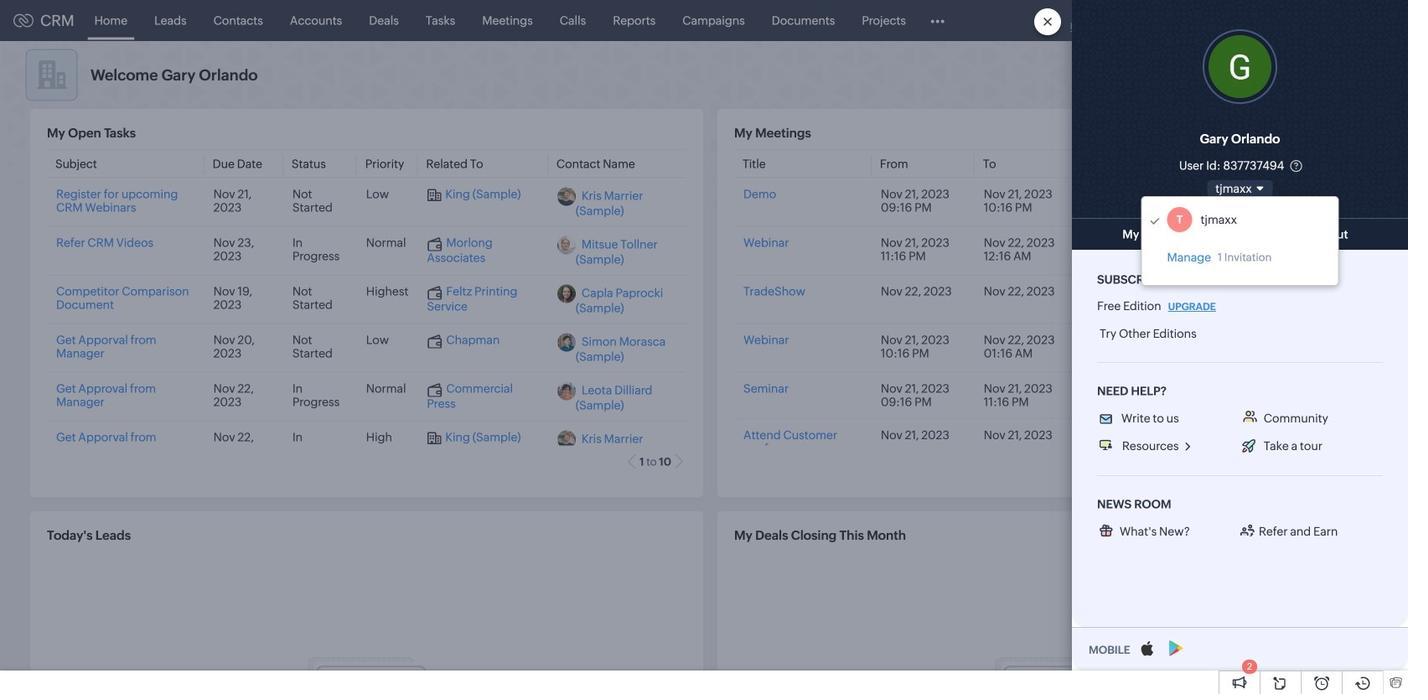 Task type: vqa. For each thing, say whether or not it's contained in the screenshot.
field
yes



Task type: locate. For each thing, give the bounding box(es) containing it.
None field
[[1141, 180, 1339, 197]]

profile pic image
[[1203, 29, 1278, 104]]

calendar image
[[1231, 14, 1245, 27]]

option
[[1142, 201, 1338, 238]]



Task type: describe. For each thing, give the bounding box(es) containing it.
logo image
[[13, 14, 34, 27]]



